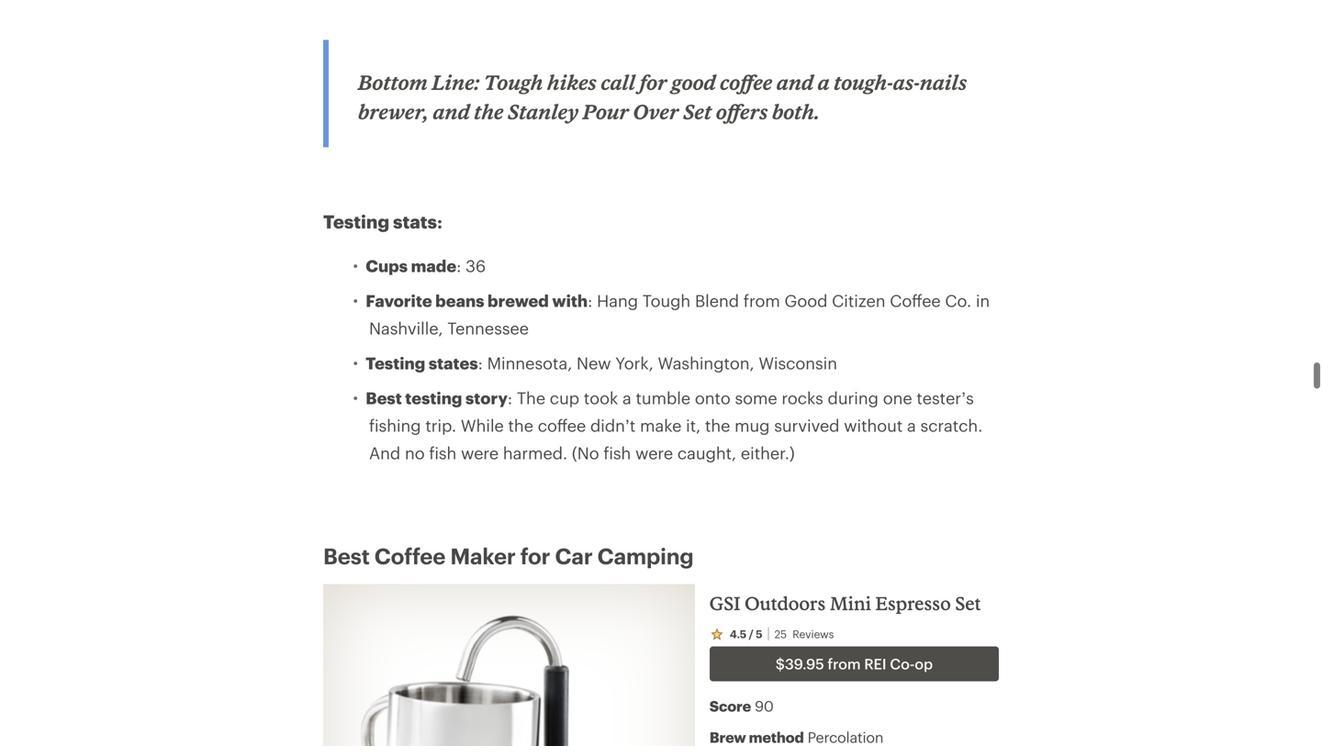 Task type: describe. For each thing, give the bounding box(es) containing it.
: for testing stats
[[437, 211, 443, 232]]

score
[[710, 698, 751, 715]]

outdoors
[[745, 593, 826, 614]]

maker
[[450, 543, 516, 569]]

as-
[[894, 70, 920, 94]]

hikes
[[547, 70, 597, 94]]

tough
[[643, 291, 691, 310]]

good
[[672, 70, 716, 94]]

survived
[[775, 416, 840, 435]]

brew
[[710, 729, 746, 746]]

cups made : 36
[[366, 256, 486, 275]]

testing for testing stats :
[[323, 211, 390, 232]]

make
[[640, 416, 682, 435]]

washington,
[[658, 354, 755, 373]]

25
[[775, 628, 787, 641]]

onto
[[695, 388, 731, 408]]

0 horizontal spatial a
[[623, 388, 632, 408]]

(no
[[572, 444, 599, 463]]

in
[[976, 291, 990, 310]]

cups
[[366, 256, 408, 275]]

coffee inside : the cup took a tumble onto some rocks during one tester's fishing trip. while the coffee didn't make it, the mug survived without a scratch. and no fish were harmed. (no fish were caught, either.)
[[538, 416, 586, 435]]

trip.
[[426, 416, 457, 435]]

favorite beans brewed with
[[366, 291, 588, 310]]

tennessee
[[448, 319, 529, 338]]

nails
[[920, 70, 967, 94]]

brewer,
[[358, 100, 429, 123]]

set inside bottom line: tough hikes call for good coffee and a tough-as-nails brewer, and the stanley pour over set offers both.
[[684, 100, 712, 123]]

gsi
[[710, 593, 741, 614]]

co-
[[890, 656, 915, 673]]

made
[[411, 256, 457, 275]]

1 vertical spatial set
[[956, 593, 982, 614]]

bottom
[[358, 70, 428, 94]]

new
[[577, 354, 611, 373]]

nashville,
[[369, 319, 443, 338]]

co.
[[946, 291, 972, 310]]

with
[[552, 291, 588, 310]]

percolation
[[808, 729, 884, 746]]

36
[[466, 256, 486, 275]]

$39.95 from rei co-op link
[[710, 647, 999, 682]]

beans
[[435, 291, 484, 310]]

: for cups made
[[457, 256, 461, 275]]

a inside bottom line: tough hikes call for good coffee and a tough-as-nails brewer, and the stanley pour over set offers both.
[[818, 70, 830, 94]]

$39.95 from rei co-op
[[776, 656, 933, 673]]

and
[[369, 444, 401, 463]]

the for stanley
[[474, 100, 504, 123]]

line: tough
[[432, 70, 543, 94]]

rocks
[[782, 388, 824, 408]]

brewed
[[488, 291, 549, 310]]

fishing
[[369, 416, 421, 435]]

best for best coffee maker for car camping
[[323, 543, 370, 569]]

while
[[461, 416, 504, 435]]

best testing story
[[366, 388, 508, 408]]

from inside : hang tough blend from good citizen coffee co. in nashville, tennessee
[[744, 291, 781, 310]]

it,
[[686, 416, 701, 435]]

favorite
[[366, 291, 432, 310]]

took
[[584, 388, 618, 408]]

0 horizontal spatial coffee
[[375, 543, 446, 569]]

tumble
[[636, 388, 691, 408]]

score 90
[[710, 698, 774, 715]]

2 horizontal spatial a
[[907, 416, 916, 435]]

car
[[555, 543, 593, 569]]

$39.95
[[776, 656, 824, 673]]

brew method percolation
[[710, 729, 884, 746]]



Task type: vqa. For each thing, say whether or not it's contained in the screenshot.
rabbit EZ Tee Long-Sleeve T-Shirt - Women's 0 image
no



Task type: locate. For each thing, give the bounding box(es) containing it.
1 were from the left
[[461, 444, 499, 463]]

: the
[[508, 388, 546, 408]]

caught,
[[678, 444, 737, 463]]

camping
[[598, 543, 694, 569]]

a down one
[[907, 416, 916, 435]]

coffee
[[890, 291, 941, 310], [375, 543, 446, 569]]

best for best testing story
[[366, 388, 402, 408]]

1 horizontal spatial coffee
[[720, 70, 773, 94]]

stanley
[[508, 100, 579, 123]]

blend
[[695, 291, 739, 310]]

testing for testing states : minnesota, new york, washington, wisconsin
[[366, 354, 426, 373]]

for up over
[[640, 70, 668, 94]]

either.)
[[741, 444, 795, 463]]

from left the rei
[[828, 656, 861, 673]]

coffee
[[720, 70, 773, 94], [538, 416, 586, 435]]

0 vertical spatial coffee
[[720, 70, 773, 94]]

set
[[684, 100, 712, 123], [956, 593, 982, 614]]

a
[[818, 70, 830, 94], [623, 388, 632, 408], [907, 416, 916, 435]]

set down good
[[684, 100, 712, 123]]

stats
[[393, 211, 437, 232]]

the inside bottom line: tough hikes call for good coffee and a tough-as-nails brewer, and the stanley pour over set offers both.
[[474, 100, 504, 123]]

0 vertical spatial testing
[[323, 211, 390, 232]]

tester's
[[917, 388, 974, 408]]

2 horizontal spatial the
[[705, 416, 731, 435]]

espresso
[[876, 593, 951, 614]]

90
[[755, 698, 774, 715]]

1 vertical spatial from
[[828, 656, 861, 673]]

cup
[[550, 388, 580, 408]]

over
[[633, 100, 679, 123]]

0 vertical spatial a
[[818, 70, 830, 94]]

for inside bottom line: tough hikes call for good coffee and a tough-as-nails brewer, and the stanley pour over set offers both.
[[640, 70, 668, 94]]

states
[[429, 354, 478, 373]]

1 vertical spatial coffee
[[538, 416, 586, 435]]

scratch.
[[921, 416, 983, 435]]

0 vertical spatial for
[[640, 70, 668, 94]]

reviews
[[793, 628, 834, 641]]

0 vertical spatial set
[[684, 100, 712, 123]]

for left car
[[521, 543, 551, 569]]

1 vertical spatial for
[[521, 543, 551, 569]]

harmed.
[[503, 444, 568, 463]]

coffee inside : hang tough blend from good citizen coffee co. in nashville, tennessee
[[890, 291, 941, 310]]

no
[[405, 444, 425, 463]]

story
[[466, 388, 508, 408]]

0 horizontal spatial set
[[684, 100, 712, 123]]

0 horizontal spatial fish
[[429, 444, 457, 463]]

: minnesota,
[[478, 354, 572, 373]]

2 vertical spatial a
[[907, 416, 916, 435]]

wisconsin
[[759, 354, 838, 373]]

1 horizontal spatial coffee
[[890, 291, 941, 310]]

1 vertical spatial and
[[433, 100, 470, 123]]

0 horizontal spatial for
[[521, 543, 551, 569]]

the right it,
[[705, 416, 731, 435]]

1 vertical spatial coffee
[[375, 543, 446, 569]]

bottom line: tough hikes call for good coffee and a tough-as-nails brewer, and the stanley pour over set offers both.
[[358, 70, 967, 123]]

mug
[[735, 416, 770, 435]]

op
[[915, 656, 933, 673]]

and
[[777, 70, 814, 94], [433, 100, 470, 123]]

a left tough-
[[818, 70, 830, 94]]

1 vertical spatial best
[[323, 543, 370, 569]]

call
[[601, 70, 636, 94]]

from left the good
[[744, 291, 781, 310]]

0 horizontal spatial were
[[461, 444, 499, 463]]

0 horizontal spatial :
[[437, 211, 443, 232]]

0 vertical spatial from
[[744, 291, 781, 310]]

1 horizontal spatial :
[[457, 256, 461, 275]]

0 horizontal spatial the
[[474, 100, 504, 123]]

1 vertical spatial a
[[623, 388, 632, 408]]

coffee down "cup"
[[538, 416, 586, 435]]

fish down 'trip.'
[[429, 444, 457, 463]]

1 horizontal spatial set
[[956, 593, 982, 614]]

0 vertical spatial :
[[437, 211, 443, 232]]

and down line: tough
[[433, 100, 470, 123]]

and up both.
[[777, 70, 814, 94]]

0 horizontal spatial from
[[744, 291, 781, 310]]

1 horizontal spatial from
[[828, 656, 861, 673]]

mini
[[830, 593, 872, 614]]

offers
[[716, 100, 768, 123]]

for
[[640, 70, 668, 94], [521, 543, 551, 569]]

testing down nashville,
[[366, 354, 426, 373]]

coffee up offers
[[720, 70, 773, 94]]

1 vertical spatial :
[[457, 256, 461, 275]]

1 horizontal spatial a
[[818, 70, 830, 94]]

were down make
[[636, 444, 673, 463]]

the down : the
[[508, 416, 534, 435]]

method
[[749, 729, 804, 746]]

the
[[474, 100, 504, 123], [508, 416, 534, 435], [705, 416, 731, 435]]

coffee left maker
[[375, 543, 446, 569]]

one
[[883, 388, 913, 408]]

coffee inside bottom line: tough hikes call for good coffee and a tough-as-nails brewer, and the stanley pour over set offers both.
[[720, 70, 773, 94]]

were
[[461, 444, 499, 463], [636, 444, 673, 463]]

citizen
[[832, 291, 886, 310]]

fish
[[429, 444, 457, 463], [604, 444, 631, 463]]

the down line: tough
[[474, 100, 504, 123]]

during
[[828, 388, 879, 408]]

pour
[[583, 100, 629, 123]]

1 horizontal spatial the
[[508, 416, 534, 435]]

a right the took
[[623, 388, 632, 408]]

best coffee maker for car camping
[[323, 543, 694, 569]]

york,
[[616, 354, 654, 373]]

testing
[[405, 388, 462, 408]]

testing stats :
[[323, 211, 443, 232]]

0 horizontal spatial and
[[433, 100, 470, 123]]

mini espresso set image
[[359, 614, 660, 747]]

testing
[[323, 211, 390, 232], [366, 354, 426, 373]]

set right the espresso
[[956, 593, 982, 614]]

2 fish from the left
[[604, 444, 631, 463]]

: hang
[[588, 291, 638, 310]]

rei
[[865, 656, 887, 673]]

some
[[735, 388, 778, 408]]

gsi outdoors mini espresso set
[[710, 593, 982, 614]]

: hang tough blend from good citizen coffee co. in nashville, tennessee
[[369, 291, 990, 338]]

0 vertical spatial best
[[366, 388, 402, 408]]

from
[[744, 291, 781, 310], [828, 656, 861, 673]]

the for coffee
[[508, 416, 534, 435]]

1 horizontal spatial and
[[777, 70, 814, 94]]

best
[[366, 388, 402, 408], [323, 543, 370, 569]]

: up "made"
[[437, 211, 443, 232]]

1 vertical spatial testing
[[366, 354, 426, 373]]

0 horizontal spatial coffee
[[538, 416, 586, 435]]

: left 36
[[457, 256, 461, 275]]

:
[[437, 211, 443, 232], [457, 256, 461, 275]]

25 reviews
[[775, 628, 834, 641]]

2 were from the left
[[636, 444, 673, 463]]

testing states : minnesota, new york, washington, wisconsin
[[366, 354, 838, 373]]

0 vertical spatial coffee
[[890, 291, 941, 310]]

testing up cups
[[323, 211, 390, 232]]

1 horizontal spatial were
[[636, 444, 673, 463]]

were down while
[[461, 444, 499, 463]]

both.
[[772, 100, 820, 123]]

coffee left co.
[[890, 291, 941, 310]]

: the cup took a tumble onto some rocks during one tester's fishing trip. while the coffee didn't make it, the mug survived without a scratch. and no fish were harmed. (no fish were caught, either.)
[[369, 388, 983, 463]]

good
[[785, 291, 828, 310]]

didn't
[[591, 416, 636, 435]]

1 horizontal spatial for
[[640, 70, 668, 94]]

1 horizontal spatial fish
[[604, 444, 631, 463]]

0 vertical spatial and
[[777, 70, 814, 94]]

fish down didn't
[[604, 444, 631, 463]]

tough-
[[834, 70, 894, 94]]

4.5
[[730, 628, 747, 641]]

without
[[844, 416, 903, 435]]

1 fish from the left
[[429, 444, 457, 463]]



